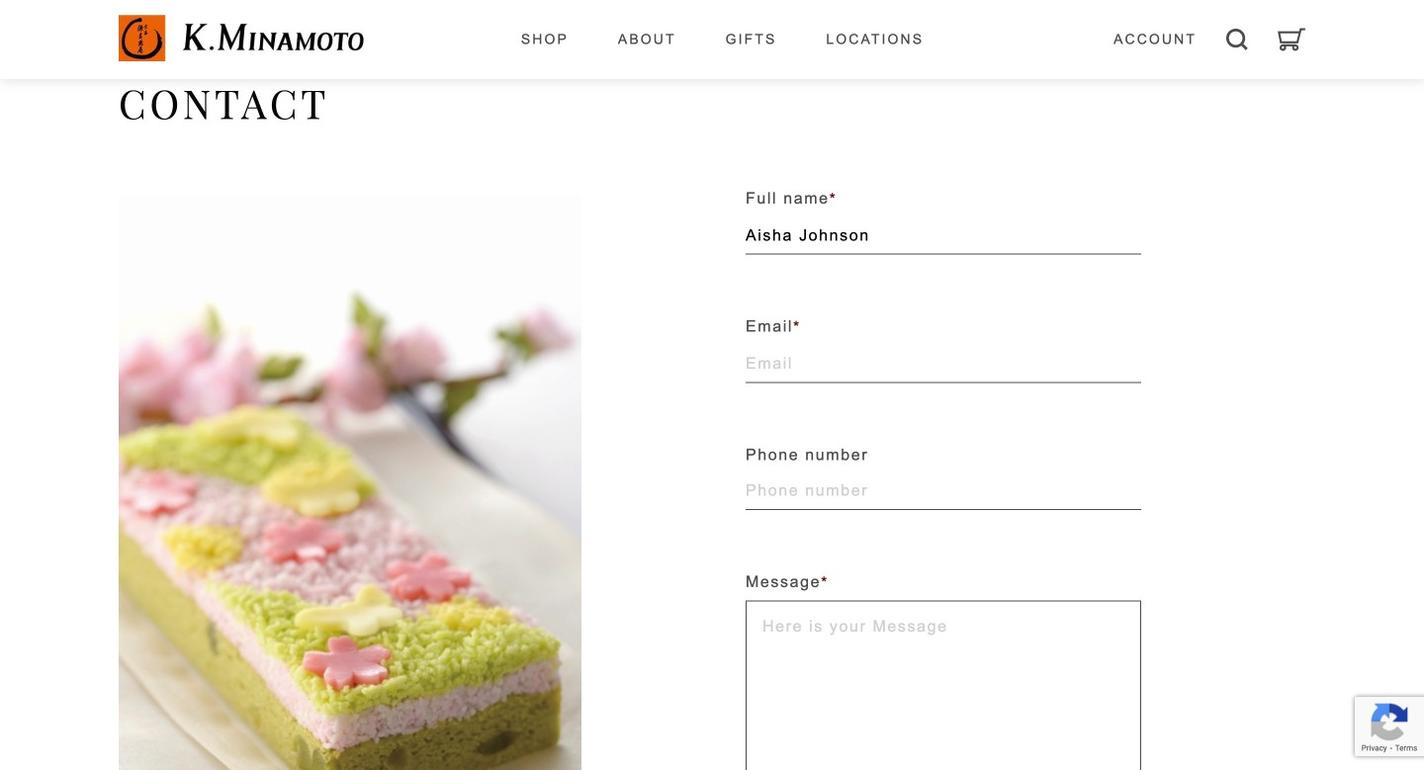 Task type: describe. For each thing, give the bounding box(es) containing it.
cart image
[[1278, 28, 1306, 51]]

k.minamoto online store: wagashi image
[[119, 15, 364, 61]]

Phone number text field
[[746, 473, 1142, 510]]

search image
[[1227, 29, 1248, 50]]



Task type: locate. For each thing, give the bounding box(es) containing it.
Full name text field
[[746, 217, 1142, 255]]

Here is your Message text field
[[746, 601, 1142, 771]]

Email email field
[[746, 346, 1142, 383]]



